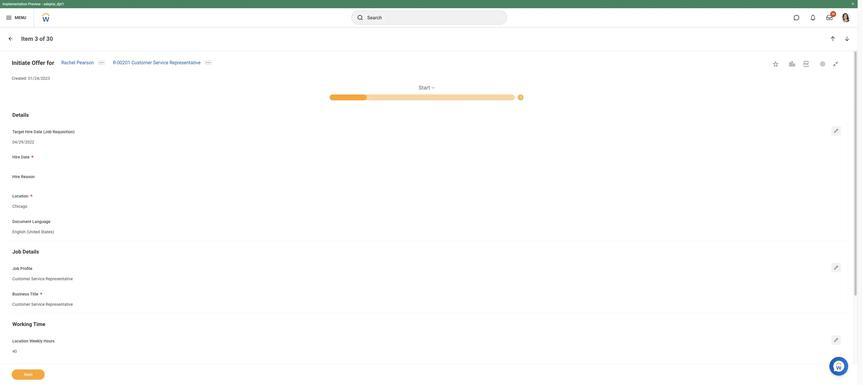 Task type: describe. For each thing, give the bounding box(es) containing it.
calibrate: 2022 talent calibration - hr services department button
[[101, 309, 170, 322]]

default
[[12, 365, 26, 369]]

start navigation
[[6, 84, 848, 100]]

all items
[[20, 57, 39, 63]]

hours for location weekly hours
[[44, 339, 55, 344]]

approve
[[29, 153, 44, 157]]

mid
[[140, 356, 147, 361]]

Chicago text field
[[12, 201, 27, 211]]

list containing all items
[[0, 53, 94, 176]]

12/14/2022
[[173, 310, 193, 315]]

hire for hire date
[[12, 155, 20, 160]]

adeptai_dpt1
[[44, 2, 64, 6]]

reason
[[21, 175, 35, 179]]

pearson
[[77, 60, 94, 66]]

requisition)
[[53, 130, 75, 134]]

bulk approve link
[[0, 148, 94, 162]]

services
[[108, 316, 123, 321]]

my
[[27, 36, 35, 43]]

states)
[[41, 230, 54, 234]]

clipboard image for archive
[[6, 128, 13, 135]]

hire for hire reason
[[12, 175, 20, 179]]

item list element
[[94, 27, 212, 386]]

04/29/2022
[[12, 140, 34, 144]]

3
[[35, 35, 38, 42]]

close environment banner image
[[852, 2, 855, 6]]

profile logan mcneil image
[[842, 13, 851, 24]]

next button
[[12, 370, 45, 380]]

Search: All Items text field
[[101, 48, 189, 59]]

all
[[20, 57, 26, 63]]

english (united states)
[[12, 230, 54, 234]]

01/24/2023
[[28, 76, 50, 81]]

title
[[30, 292, 38, 297]]

00201
[[117, 60, 130, 66]]

edit image for job details
[[834, 265, 839, 271]]

edit image
[[834, 128, 839, 134]]

menu banner
[[0, 0, 858, 27]]

(job
[[43, 130, 52, 134]]

hours for default weekly hours
[[41, 365, 52, 369]]

target hire date (job requisition)
[[12, 130, 75, 134]]

location for location
[[12, 194, 28, 199]]

created: 01/24/2023
[[12, 76, 50, 81]]

English (United States) text field
[[12, 226, 54, 236]]

chevron right image
[[518, 94, 525, 99]]

location for location weekly hours
[[12, 339, 28, 344]]

year:
[[148, 356, 157, 361]]

location element
[[12, 201, 27, 211]]

target hire date (job requisition) element
[[12, 136, 34, 147]]

hire date
[[12, 155, 29, 160]]

40 text field
[[12, 346, 17, 356]]

profile
[[20, 267, 32, 271]]

weekly for location
[[29, 339, 43, 344]]

implementation
[[2, 2, 27, 6]]

- inside menu banner
[[41, 2, 43, 6]]

talent
[[130, 310, 141, 315]]

customer for profile
[[12, 277, 30, 282]]

r-
[[113, 60, 117, 66]]

chicago
[[12, 204, 27, 209]]

service for title
[[31, 302, 45, 307]]

job details
[[12, 249, 39, 255]]

40
[[12, 349, 17, 354]]

calibrate: 2022 talent calibration - hr services department
[[101, 310, 165, 321]]

advanced search button
[[111, 62, 149, 74]]

justify image
[[5, 14, 12, 21]]

calibrate:
[[101, 310, 119, 315]]

customer service representative for profile
[[12, 277, 73, 282]]

working time element
[[6, 316, 848, 386]]

view related information image
[[789, 61, 796, 68]]

customer for title
[[12, 302, 30, 307]]

rachel pearson
[[61, 60, 94, 66]]

rachel pearson link
[[61, 60, 94, 66]]

bulk
[[20, 153, 28, 157]]

location weekly hours
[[12, 339, 55, 344]]

advanced search
[[113, 66, 146, 71]]

department
[[124, 316, 146, 321]]

document
[[12, 220, 31, 224]]

maria
[[158, 356, 169, 361]]

initiate
[[12, 59, 30, 66]]

star image
[[197, 309, 204, 316]]

start button
[[419, 84, 430, 91]]

initiate offer for
[[12, 59, 54, 66]]

job details element
[[6, 244, 848, 313]]

customer service representative for title
[[12, 302, 73, 307]]

all items button
[[0, 53, 94, 67]]

business
[[12, 292, 29, 297]]

arrow up image
[[830, 36, 836, 42]]

hr
[[101, 316, 107, 321]]

0 vertical spatial hire
[[25, 130, 33, 134]]

job for job profile
[[12, 267, 19, 271]]



Task type: vqa. For each thing, say whether or not it's contained in the screenshot.
tab list
no



Task type: locate. For each thing, give the bounding box(es) containing it.
service down search: all items text box
[[153, 60, 168, 66]]

Search Workday  search field
[[367, 11, 495, 24]]

manager evaluation: mid year: maria cardoza button
[[101, 355, 170, 368]]

2 clipboard image from the top
[[6, 128, 13, 135]]

service
[[153, 60, 168, 66], [31, 277, 45, 282], [31, 302, 45, 307]]

language
[[32, 220, 50, 224]]

representative inside business title element
[[46, 302, 73, 307]]

1 vertical spatial location
[[12, 339, 28, 344]]

0 vertical spatial customer service representative
[[12, 277, 73, 282]]

default weekly hours
[[12, 365, 52, 369]]

details
[[12, 112, 29, 118], [23, 249, 39, 255]]

for
[[47, 59, 54, 66]]

location up location element
[[12, 194, 28, 199]]

0 vertical spatial representative
[[170, 60, 201, 66]]

details up profile
[[23, 249, 39, 255]]

tasks
[[36, 36, 52, 43]]

0 vertical spatial hours
[[44, 339, 55, 344]]

0 vertical spatial date
[[34, 130, 42, 134]]

gear image
[[820, 61, 826, 67]]

document language
[[12, 220, 50, 224]]

customer service representative text field down title at the bottom left of page
[[12, 299, 73, 309]]

representative for job profile
[[46, 277, 73, 282]]

1 job from the top
[[12, 249, 21, 255]]

r-00201 customer service representative
[[113, 60, 201, 66]]

30 right of
[[46, 35, 53, 42]]

hours up next button
[[41, 365, 52, 369]]

hire reason
[[12, 175, 35, 179]]

manager
[[101, 356, 117, 361]]

business title element
[[12, 299, 73, 309]]

hire left bulk on the top left of the page
[[12, 155, 20, 160]]

1 vertical spatial 30
[[46, 35, 53, 42]]

details element
[[6, 107, 848, 241]]

04/29/2022 text field
[[12, 136, 34, 146]]

my tasks element
[[0, 27, 94, 386]]

customer inside business title element
[[12, 302, 30, 307]]

0 horizontal spatial 30
[[46, 35, 53, 42]]

offer
[[32, 59, 45, 66]]

2 vertical spatial representative
[[46, 302, 73, 307]]

target
[[12, 130, 24, 134]]

start
[[419, 85, 430, 91]]

customer service representative text field for business title
[[12, 299, 73, 309]]

customer service representative up title at the bottom left of page
[[12, 277, 73, 282]]

1 vertical spatial edit image
[[834, 338, 839, 344]]

30 inside "button"
[[832, 12, 835, 16]]

1 location from the top
[[12, 194, 28, 199]]

search
[[133, 66, 146, 71]]

star image
[[772, 61, 780, 68]]

0 vertical spatial details
[[12, 112, 29, 118]]

weekly for default
[[27, 365, 40, 369]]

weekly up next on the left of the page
[[27, 365, 40, 369]]

location
[[12, 194, 28, 199], [12, 339, 28, 344]]

manager evaluation: mid year: maria cardoza
[[101, 356, 169, 367]]

english
[[12, 230, 26, 234]]

0 vertical spatial customer service representative text field
[[12, 273, 73, 284]]

job left profile
[[12, 267, 19, 271]]

rename image
[[6, 152, 13, 159]]

location weekly hours element
[[12, 346, 17, 356]]

compensation button
[[518, 94, 544, 100]]

menu
[[15, 15, 26, 20]]

customer inside job profile element
[[12, 277, 30, 282]]

shrink image
[[832, 61, 839, 68]]

clipboard image
[[6, 56, 13, 63], [6, 128, 13, 135]]

edit image
[[834, 265, 839, 271], [834, 338, 839, 344]]

1 horizontal spatial date
[[34, 130, 42, 134]]

item 3 of 30
[[21, 35, 53, 42]]

2 vertical spatial service
[[31, 302, 45, 307]]

arrow left image
[[8, 36, 14, 42]]

30
[[832, 12, 835, 16], [46, 35, 53, 42]]

1 vertical spatial customer service representative text field
[[12, 299, 73, 309]]

service inside job profile element
[[31, 277, 45, 282]]

1 vertical spatial clipboard image
[[6, 128, 13, 135]]

representative for business title
[[46, 302, 73, 307]]

list
[[0, 53, 94, 176]]

1 edit image from the top
[[834, 265, 839, 271]]

job profile
[[12, 267, 32, 271]]

archive button
[[0, 124, 94, 138]]

2 customer service representative from the top
[[12, 302, 73, 307]]

1 vertical spatial hire
[[12, 155, 20, 160]]

customer up search
[[132, 60, 152, 66]]

preview
[[28, 2, 41, 6]]

Customer Service Representative text field
[[12, 273, 73, 284], [12, 299, 73, 309]]

cardoza
[[101, 362, 116, 367]]

0 horizontal spatial date
[[21, 155, 29, 160]]

representative
[[170, 60, 201, 66], [46, 277, 73, 282], [46, 302, 73, 307]]

my tasks
[[27, 36, 52, 43]]

date down 04/29/2022
[[21, 155, 29, 160]]

rachel
[[61, 60, 75, 66]]

representative inside job profile element
[[46, 277, 73, 282]]

0 vertical spatial weekly
[[29, 339, 43, 344]]

hire left reason
[[12, 175, 20, 179]]

customer service representative down title at the bottom left of page
[[12, 302, 73, 307]]

of
[[39, 35, 45, 42]]

service down profile
[[31, 277, 45, 282]]

date left (job
[[34, 130, 42, 134]]

hire
[[25, 130, 33, 134], [12, 155, 20, 160], [12, 175, 20, 179]]

2022
[[120, 310, 129, 315]]

1 horizontal spatial -
[[163, 310, 165, 315]]

clipboard image inside archive button
[[6, 128, 13, 135]]

search image
[[105, 51, 111, 56]]

details up target
[[12, 112, 29, 118]]

location up 40 text field
[[12, 339, 28, 344]]

0 vertical spatial service
[[153, 60, 168, 66]]

compensation
[[521, 95, 544, 100]]

30 left profile logan mcneil icon
[[832, 12, 835, 16]]

edit image for working time
[[834, 338, 839, 344]]

content area element
[[0, 27, 858, 386]]

customer
[[132, 60, 152, 66], [12, 277, 30, 282], [12, 302, 30, 307]]

0 vertical spatial customer
[[132, 60, 152, 66]]

item
[[21, 35, 33, 42]]

next
[[24, 373, 33, 377]]

0 vertical spatial clipboard image
[[6, 56, 13, 63]]

r-00201 customer service representative link
[[113, 60, 201, 66]]

archive
[[20, 128, 36, 134]]

job
[[12, 249, 21, 255], [12, 267, 19, 271]]

edit image inside job details element
[[834, 265, 839, 271]]

1 customer service representative text field from the top
[[12, 273, 73, 284]]

job profile element
[[12, 273, 73, 284]]

evaluation:
[[118, 356, 139, 361]]

items
[[27, 57, 39, 63]]

customer down business on the bottom of page
[[12, 302, 30, 307]]

notifications large image
[[810, 15, 816, 21]]

service inside business title element
[[31, 302, 45, 307]]

1 vertical spatial weekly
[[27, 365, 40, 369]]

- inside calibrate: 2022 talent calibration - hr services department
[[163, 310, 165, 315]]

clipboard image left all on the left top
[[6, 56, 13, 63]]

- right calibration at the left of the page
[[163, 310, 165, 315]]

1 vertical spatial date
[[21, 155, 29, 160]]

clipboard image for all items
[[6, 56, 13, 63]]

service down title at the bottom left of page
[[31, 302, 45, 307]]

service for profile
[[31, 277, 45, 282]]

clipboard image up 04/29/2022 text box in the top left of the page
[[6, 128, 13, 135]]

customer down job profile
[[12, 277, 30, 282]]

business title
[[12, 292, 38, 297]]

1 customer service representative from the top
[[12, 277, 73, 282]]

location inside working time element
[[12, 339, 28, 344]]

2 vertical spatial customer
[[12, 302, 30, 307]]

clipboard image inside all items button
[[6, 56, 13, 63]]

created:
[[12, 76, 27, 81]]

calibration
[[142, 310, 162, 315]]

1 vertical spatial -
[[163, 310, 165, 315]]

- right preview
[[41, 2, 43, 6]]

1 vertical spatial representative
[[46, 277, 73, 282]]

arrow down image
[[844, 36, 850, 42]]

2 job from the top
[[12, 267, 19, 271]]

edit image inside working time element
[[834, 338, 839, 344]]

0 vertical spatial location
[[12, 194, 28, 199]]

2 edit image from the top
[[834, 338, 839, 344]]

2 location from the top
[[12, 339, 28, 344]]

menu button
[[0, 8, 34, 27]]

0 vertical spatial 30
[[832, 12, 835, 16]]

weekly
[[29, 339, 43, 344], [27, 365, 40, 369]]

search image
[[357, 14, 364, 21]]

job for job details
[[12, 249, 21, 255]]

working
[[12, 322, 32, 328]]

1 vertical spatial customer
[[12, 277, 30, 282]]

hours
[[44, 339, 55, 344], [41, 365, 52, 369]]

weekly down time at the bottom of the page
[[29, 339, 43, 344]]

customer service representative text field up title at the bottom left of page
[[12, 273, 73, 284]]

implementation preview -   adeptai_dpt1
[[2, 2, 64, 6]]

1 vertical spatial job
[[12, 267, 19, 271]]

0 vertical spatial job
[[12, 249, 21, 255]]

hire right target
[[25, 130, 33, 134]]

1 horizontal spatial 30
[[832, 12, 835, 16]]

customer service representative
[[12, 277, 73, 282], [12, 302, 73, 307]]

(united
[[27, 230, 40, 234]]

0 horizontal spatial -
[[41, 2, 43, 6]]

bulk approve
[[20, 153, 44, 157]]

1 vertical spatial hours
[[41, 365, 52, 369]]

2 customer service representative text field from the top
[[12, 299, 73, 309]]

0 vertical spatial -
[[41, 2, 43, 6]]

location inside details element
[[12, 194, 28, 199]]

advanced
[[113, 66, 132, 71]]

1 clipboard image from the top
[[6, 56, 13, 63]]

time
[[33, 322, 45, 328]]

30 inside content area element
[[46, 35, 53, 42]]

job up job profile
[[12, 249, 21, 255]]

document language element
[[12, 226, 54, 237]]

customer service representative text field for job profile
[[12, 273, 73, 284]]

working time
[[12, 322, 45, 328]]

2 vertical spatial hire
[[12, 175, 20, 179]]

0 vertical spatial edit image
[[834, 265, 839, 271]]

1 vertical spatial service
[[31, 277, 45, 282]]

inbox large image
[[827, 15, 833, 21]]

hours down time at the bottom of the page
[[44, 339, 55, 344]]

1 vertical spatial customer service representative
[[12, 302, 73, 307]]

30 button
[[823, 11, 837, 24]]

1 vertical spatial details
[[23, 249, 39, 255]]

view printable version (pdf) image
[[803, 61, 810, 68]]

date
[[34, 130, 42, 134], [21, 155, 29, 160]]

-
[[41, 2, 43, 6], [163, 310, 165, 315]]



